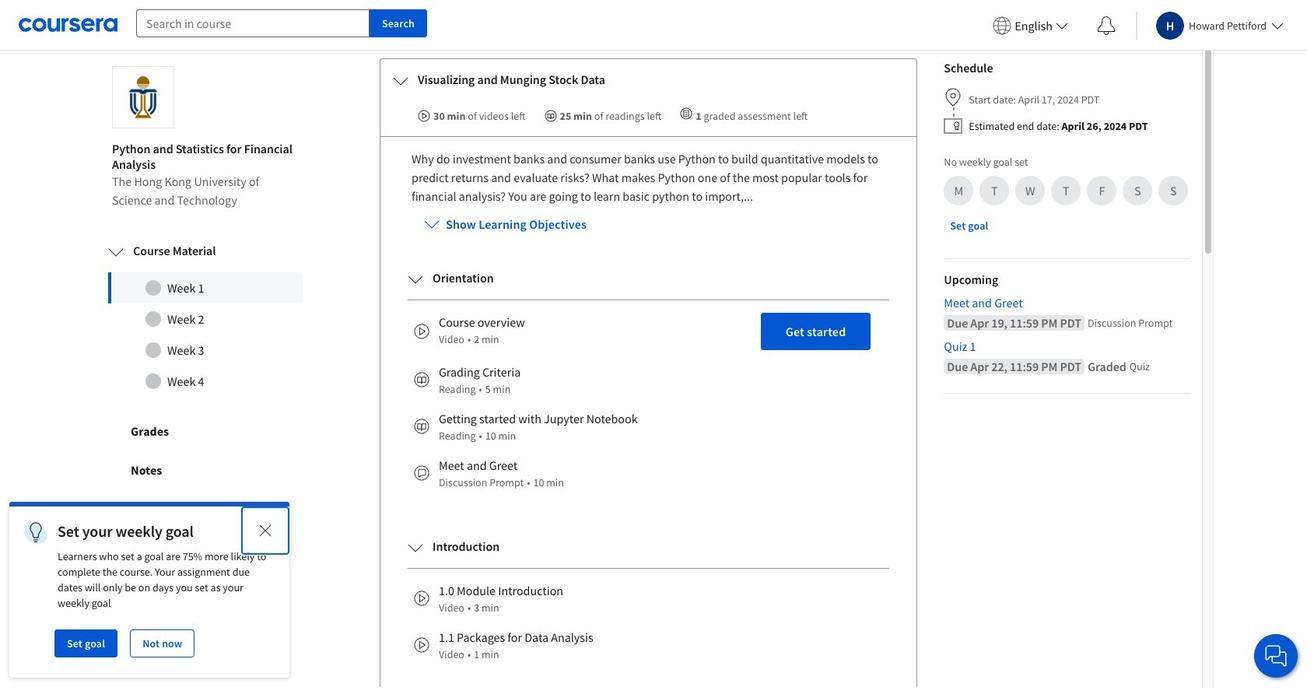 Task type: describe. For each thing, give the bounding box(es) containing it.
wednesday element
[[1017, 178, 1044, 204]]

sunday element
[[1160, 178, 1187, 204]]

the hong kong university of science and technology image
[[112, 66, 174, 129]]

coursera image
[[19, 13, 117, 38]]



Task type: locate. For each thing, give the bounding box(es) containing it.
saturday element
[[1125, 178, 1151, 204]]

thursday element
[[1053, 178, 1080, 204]]

Search in course text field
[[136, 9, 370, 37]]

monday element
[[946, 178, 972, 204]]

dialog
[[9, 502, 289, 678]]

tuesday element
[[981, 178, 1008, 204]]

friday element
[[1089, 178, 1115, 204]]

help center image
[[1267, 647, 1285, 665]]



Task type: vqa. For each thing, say whether or not it's contained in the screenshot.
Wednesday ELEMENT
yes



